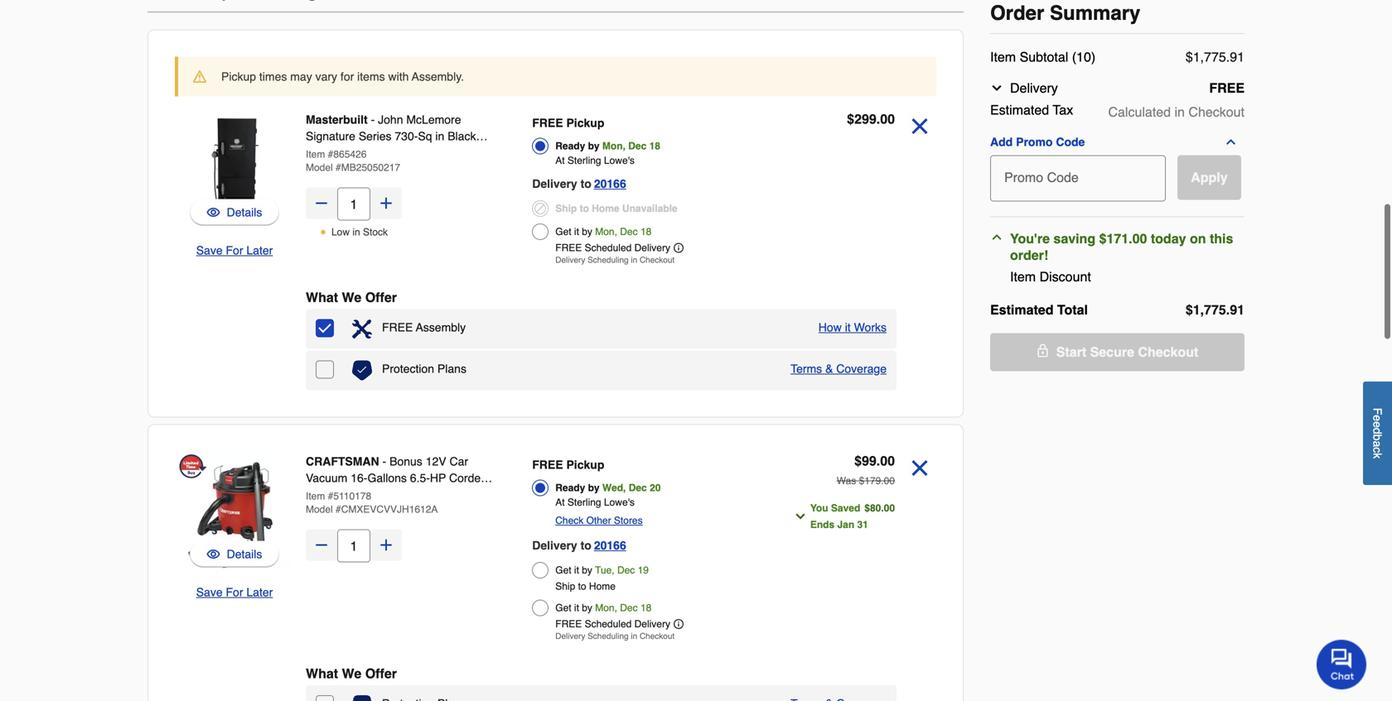 Task type: locate. For each thing, give the bounding box(es) containing it.
save for later down john mclemore signature series 730-sq in black gas smoker image
[[196, 244, 273, 257]]

add promo code link
[[990, 136, 1245, 149]]

to down other
[[581, 540, 592, 553]]

2 ready from the top
[[555, 483, 585, 494]]

2 scheduled from the top
[[585, 619, 632, 631]]

free
[[1209, 80, 1245, 96], [532, 116, 563, 130], [555, 242, 582, 254], [382, 321, 413, 334], [532, 459, 563, 472], [555, 619, 582, 631]]

saved
[[831, 503, 861, 515]]

1 delivery to 20166 from the top
[[532, 177, 626, 191]]

order!
[[1010, 248, 1049, 263]]

1 details from the top
[[227, 206, 262, 219]]

0 vertical spatial at
[[555, 155, 565, 167]]

20166 up "tue,"
[[594, 540, 626, 553]]

2 free pickup from the top
[[532, 459, 605, 472]]

1,775 down on
[[1193, 303, 1226, 318]]

item inside the item #865426 model #mb25050217
[[306, 149, 325, 160]]

1 free pickup from the top
[[532, 116, 605, 130]]

0 vertical spatial details
[[227, 206, 262, 219]]

1 vertical spatial what
[[306, 667, 338, 682]]

1 vertical spatial minus image
[[313, 537, 330, 554]]

vacuum up wet/dry
[[306, 472, 348, 485]]

f
[[1371, 409, 1385, 416]]

delivery to 20166 down check at the left bottom of the page
[[532, 540, 626, 553]]

$ 1,775 . 91 down this
[[1186, 303, 1245, 318]]

free pickup
[[532, 116, 605, 130], [532, 459, 605, 472]]

$ inside you saved $ 80 .00 ends jan 31
[[865, 503, 870, 515]]

delivery to 20166 for john mclemore signature series 730-sq in black gas smoker
[[532, 177, 626, 191]]

0 vertical spatial delivery scheduling in checkout
[[555, 256, 675, 265]]

1 we from the top
[[342, 290, 362, 305]]

0 vertical spatial later
[[246, 244, 273, 257]]

1 model from the top
[[306, 162, 333, 174]]

pickup for john mclemore signature series 730-sq in black gas smoker
[[566, 116, 605, 130]]

1 free scheduled delivery from the top
[[555, 242, 670, 254]]

1 vertical spatial 91
[[1230, 303, 1245, 318]]

in inside john mclemore signature series 730-sq in black gas smoker
[[435, 130, 445, 143]]

scheduling down ship to home
[[588, 632, 629, 642]]

free scheduled delivery for bonus 12v car vacuum 16-gallons 6.5-hp corded wet/dry shop vacuum with accessories included
[[555, 619, 670, 631]]

e
[[1371, 416, 1385, 422], [1371, 422, 1385, 429]]

20
[[650, 483, 661, 494]]

estimated down chevron down image
[[990, 102, 1049, 118]]

tue,
[[595, 565, 615, 577]]

start secure checkout button
[[990, 334, 1245, 372]]

2 get it by mon, dec 18 from the top
[[555, 603, 652, 615]]

model down gas
[[306, 162, 333, 174]]

2 what we offer from the top
[[306, 667, 397, 682]]

2 1,775 from the top
[[1193, 303, 1226, 318]]

check
[[555, 516, 584, 527]]

- up series
[[371, 113, 375, 126]]

sterling for at sterling lowe's check other stores
[[568, 497, 601, 509]]

free down ship to home
[[555, 619, 582, 631]]

1 vertical spatial get
[[555, 565, 572, 577]]

free pickup for john mclemore signature series 730-sq in black gas smoker
[[532, 116, 605, 130]]

2 estimated from the top
[[990, 303, 1054, 318]]

pickup up the ready by wed, dec 20
[[566, 459, 605, 472]]

1 plus image from the top
[[378, 195, 395, 212]]

to right block image
[[580, 203, 589, 215]]

0 vertical spatial what
[[306, 290, 338, 305]]

at up check at the left bottom of the page
[[555, 497, 565, 509]]

it inside button
[[845, 321, 851, 334]]

2 ship from the top
[[555, 581, 575, 593]]

2 minus image from the top
[[313, 537, 330, 554]]

20166 button for bonus 12v car vacuum 16-gallons 6.5-hp corded wet/dry shop vacuum with accessories included
[[594, 536, 626, 556]]

1 vertical spatial scheduled
[[585, 619, 632, 631]]

by down ship to home
[[582, 603, 593, 615]]

home
[[592, 203, 620, 215], [589, 581, 616, 593]]

in right "low"
[[353, 227, 360, 238]]

get it by mon, dec 18 for john mclemore signature series 730-sq in black gas smoker
[[555, 226, 652, 238]]

pickup for bonus 12v car vacuum 16-gallons 6.5-hp corded wet/dry shop vacuum with accessories included
[[566, 459, 605, 472]]

for down john mclemore signature series 730-sq in black gas smoker image
[[226, 244, 243, 257]]

what we offer for bonus 12v car vacuum 16-gallons 6.5-hp corded wet/dry shop vacuum with accessories included
[[306, 667, 397, 682]]

2 later from the top
[[246, 586, 273, 600]]

91
[[1230, 49, 1245, 65], [1230, 303, 1245, 318]]

1 vertical spatial 20166 button
[[594, 536, 626, 556]]

2 lowe's from the top
[[604, 497, 635, 509]]

2 save for later button from the top
[[196, 585, 273, 601]]

save for later
[[196, 244, 273, 257], [196, 586, 273, 600]]

1 vertical spatial lowe's
[[604, 497, 635, 509]]

.00
[[877, 111, 895, 127], [877, 454, 895, 469], [881, 476, 895, 487], [881, 503, 895, 515]]

0 vertical spatial minus image
[[313, 195, 330, 212]]

1 vertical spatial option group
[[532, 454, 762, 646]]

0 vertical spatial home
[[592, 203, 620, 215]]

2 quickview image from the top
[[207, 547, 220, 563]]

coverage
[[837, 363, 887, 376]]

what for bonus 12v car vacuum 16-gallons 6.5-hp corded wet/dry shop vacuum with accessories included
[[306, 667, 338, 682]]

0 vertical spatial save
[[196, 244, 223, 257]]

home left the unavailable
[[592, 203, 620, 215]]

with inside bonus 12v car vacuum 16-gallons 6.5-hp corded wet/dry shop vacuum with accessories included
[[426, 489, 447, 502]]

0 vertical spatial remove item image
[[905, 111, 935, 141]]

in
[[1175, 104, 1185, 120], [435, 130, 445, 143], [353, 227, 360, 238], [631, 256, 638, 265], [631, 632, 638, 642]]

0 vertical spatial 91
[[1230, 49, 1245, 65]]

details for john mclemore signature series 730-sq in black gas smoker
[[227, 206, 262, 219]]

item down signature
[[306, 149, 325, 160]]

order summary
[[990, 2, 1141, 24]]

2 vertical spatial mon,
[[595, 603, 617, 615]]

1 for from the top
[[226, 244, 243, 257]]

protection
[[382, 363, 434, 376]]

2 91 from the top
[[1230, 303, 1245, 318]]

1 later from the top
[[246, 244, 273, 257]]

what
[[306, 290, 338, 305], [306, 667, 338, 682]]

1 vertical spatial scheduling
[[588, 632, 629, 642]]

home for john mclemore signature series 730-sq in black gas smoker
[[592, 203, 620, 215]]

2 option group from the top
[[532, 454, 762, 646]]

0 vertical spatial scheduled
[[585, 242, 632, 254]]

1 vertical spatial $ 1,775 . 91
[[1186, 303, 1245, 318]]

1 vertical spatial ready
[[555, 483, 585, 494]]

free pickup for bonus 12v car vacuum 16-gallons 6.5-hp corded wet/dry shop vacuum with accessories included
[[532, 459, 605, 472]]

ship right block image
[[555, 203, 577, 215]]

ship for bonus 12v car vacuum 16-gallons 6.5-hp corded wet/dry shop vacuum with accessories included
[[555, 581, 575, 593]]

#cmxevcvvjh1612a
[[336, 504, 438, 516]]

minus image for "low in stock" number field at left bottom
[[313, 537, 330, 554]]

1 vertical spatial save
[[196, 586, 223, 600]]

sterling
[[568, 155, 601, 167], [568, 497, 601, 509]]

0 horizontal spatial vacuum
[[306, 472, 348, 485]]

save for later button down bonus 12v car vacuum 16-gallons 6.5-hp corded wet/dry shop vacuum with accessories included image
[[196, 585, 273, 601]]

91 for item subtotal (10)
[[1230, 49, 1245, 65]]

minus image up bullet icon
[[313, 195, 330, 212]]

19
[[638, 565, 649, 577]]

ready up at sterling lowe's
[[555, 140, 585, 152]]

1 horizontal spatial with
[[426, 489, 447, 502]]

sterling up other
[[568, 497, 601, 509]]

12v
[[426, 455, 446, 469]]

sterling down ready by mon, dec 18
[[568, 155, 601, 167]]

1 vertical spatial home
[[589, 581, 616, 593]]

1 vertical spatial save for later button
[[196, 585, 273, 601]]

0 vertical spatial scheduling
[[588, 256, 629, 265]]

#865426
[[328, 149, 367, 160]]

2 scheduling from the top
[[588, 632, 629, 642]]

2 what from the top
[[306, 667, 338, 682]]

91 up calculated in checkout
[[1230, 49, 1245, 65]]

get
[[555, 226, 572, 238], [555, 565, 572, 577], [555, 603, 572, 615]]

1 vertical spatial we
[[342, 667, 362, 682]]

1 91 from the top
[[1230, 49, 1245, 65]]

2 delivery to 20166 from the top
[[532, 540, 626, 553]]

1 vertical spatial 1,775
[[1193, 303, 1226, 318]]

ready
[[555, 140, 585, 152], [555, 483, 585, 494]]

0 vertical spatial estimated
[[990, 102, 1049, 118]]

with down the hp
[[426, 489, 447, 502]]

2 remove item image from the top
[[905, 454, 935, 484]]

with
[[388, 70, 409, 83], [426, 489, 447, 502]]

tax
[[1053, 102, 1073, 118]]

f e e d b a c k button
[[1363, 382, 1392, 486]]

1 20166 from the top
[[594, 177, 626, 191]]

we up assembly image
[[342, 290, 362, 305]]

18 down the unavailable
[[641, 226, 652, 238]]

lowe's for at sterling lowe's check other stores
[[604, 497, 635, 509]]

1 ready from the top
[[555, 140, 585, 152]]

2 delivery scheduling in checkout from the top
[[555, 632, 675, 642]]

delivery down check at the left bottom of the page
[[532, 540, 577, 553]]

-
[[371, 113, 375, 126], [383, 455, 386, 469]]

minus image
[[313, 195, 330, 212], [313, 537, 330, 554]]

1 vertical spatial at
[[555, 497, 565, 509]]

1 vertical spatial .
[[1226, 303, 1230, 318]]

we
[[342, 290, 362, 305], [342, 667, 362, 682]]

1 get it by mon, dec 18 from the top
[[555, 226, 652, 238]]

vacuum up included
[[381, 489, 423, 502]]

1 minus image from the top
[[313, 195, 330, 212]]

mon, up at sterling lowe's
[[602, 140, 626, 152]]

1 vertical spatial delivery scheduling in checkout
[[555, 632, 675, 642]]

model inside the item #865426 model #mb25050217
[[306, 162, 333, 174]]

terms & coverage button
[[791, 361, 887, 378]]

0 vertical spatial offer
[[365, 290, 397, 305]]

99
[[862, 454, 877, 469]]

1 what we offer from the top
[[306, 290, 397, 305]]

1 vertical spatial model
[[306, 504, 333, 516]]

later for bonus 12v car vacuum 16-gallons 6.5-hp corded wet/dry shop vacuum with accessories included
[[246, 586, 273, 600]]

a
[[1371, 441, 1385, 448]]

1 quickview image from the top
[[207, 204, 220, 221]]

info image
[[674, 620, 684, 630]]

sq
[[418, 130, 432, 143]]

2 free scheduled delivery from the top
[[555, 619, 670, 631]]

- up gallons
[[383, 455, 386, 469]]

get down ship to home
[[555, 603, 572, 615]]

items
[[357, 70, 385, 83]]

free right assembly image
[[382, 321, 413, 334]]

ready for bonus 12v car vacuum 16-gallons 6.5-hp corded wet/dry shop vacuum with accessories included
[[555, 483, 585, 494]]

how
[[819, 321, 842, 334]]

1 vertical spatial 20166
[[594, 540, 626, 553]]

add
[[990, 136, 1013, 149]]

at for at sterling lowe's
[[555, 155, 565, 167]]

quickview image
[[207, 204, 220, 221], [207, 547, 220, 563]]

2 model from the top
[[306, 504, 333, 516]]

0 vertical spatial what we offer
[[306, 290, 397, 305]]

1 estimated from the top
[[990, 102, 1049, 118]]

2 . from the top
[[1226, 303, 1230, 318]]

home down get it by tue, dec 19
[[589, 581, 616, 593]]

dec
[[628, 140, 647, 152], [620, 226, 638, 238], [629, 483, 647, 494], [617, 565, 635, 577], [620, 603, 638, 615]]

0 vertical spatial ship
[[555, 203, 577, 215]]

#5110178
[[328, 491, 371, 503]]

0 vertical spatial free scheduled delivery
[[555, 242, 670, 254]]

add promo code
[[990, 136, 1085, 149]]

save for later button
[[196, 242, 273, 259], [196, 585, 273, 601]]

mon, down ship to home
[[595, 603, 617, 615]]

0 vertical spatial -
[[371, 113, 375, 126]]

1 sterling from the top
[[568, 155, 601, 167]]

2 save from the top
[[196, 586, 223, 600]]

$ 1,775 . 91 up calculated in checkout
[[1186, 49, 1245, 65]]

model inside item #5110178 model #cmxevcvvjh1612a
[[306, 504, 333, 516]]

dec left 20
[[629, 483, 647, 494]]

18
[[649, 140, 661, 152], [641, 226, 652, 238], [641, 603, 652, 615]]

model down wet/dry
[[306, 504, 333, 516]]

1 vertical spatial free pickup
[[532, 459, 605, 472]]

20166
[[594, 177, 626, 191], [594, 540, 626, 553]]

2 plus image from the top
[[378, 537, 395, 554]]

1 offer from the top
[[365, 290, 397, 305]]

chevron down image
[[794, 511, 807, 524]]

1 vertical spatial with
[[426, 489, 447, 502]]

0 vertical spatial lowe's
[[604, 155, 635, 167]]

1 option group from the top
[[532, 111, 762, 270]]

1 save from the top
[[196, 244, 223, 257]]

item for item discount
[[1010, 269, 1036, 285]]

2 sterling from the top
[[568, 497, 601, 509]]

other
[[586, 516, 611, 527]]

item up chevron down image
[[990, 49, 1016, 65]]

by up ship to home
[[582, 565, 593, 577]]

0 horizontal spatial -
[[371, 113, 375, 126]]

1 vertical spatial pickup
[[566, 116, 605, 130]]

to
[[581, 177, 592, 191], [580, 203, 589, 215], [581, 540, 592, 553], [578, 581, 586, 593]]

scheduling for john mclemore signature series 730-sq in black gas smoker
[[588, 256, 629, 265]]

ready up check at the left bottom of the page
[[555, 483, 585, 494]]

1 vertical spatial mon,
[[595, 226, 617, 238]]

later for john mclemore signature series 730-sq in black gas smoker
[[246, 244, 273, 257]]

1 $ 1,775 . 91 from the top
[[1186, 49, 1245, 65]]

0 vertical spatial option group
[[532, 111, 762, 270]]

it right how
[[845, 321, 851, 334]]

. for estimated total
[[1226, 303, 1230, 318]]

vary
[[315, 70, 337, 83]]

item down order!
[[1010, 269, 1036, 285]]

20166 for bonus 12v car vacuum 16-gallons 6.5-hp corded wet/dry shop vacuum with accessories included
[[594, 540, 626, 553]]

$ 1,775 . 91
[[1186, 49, 1245, 65], [1186, 303, 1245, 318]]

1 vertical spatial save for later
[[196, 586, 273, 600]]

save for bonus 12v car vacuum 16-gallons 6.5-hp corded wet/dry shop vacuum with accessories included
[[196, 586, 223, 600]]

get down ship to home unavailable
[[555, 226, 572, 238]]

. for item subtotal (10)
[[1226, 49, 1230, 65]]

2 for from the top
[[226, 586, 243, 600]]

2 vertical spatial 18
[[641, 603, 652, 615]]

2 offer from the top
[[365, 667, 397, 682]]

0 vertical spatial plus image
[[378, 195, 395, 212]]

0 vertical spatial vacuum
[[306, 472, 348, 485]]

protection plan filled image
[[352, 696, 372, 702]]

estimated down the item discount at the top right
[[990, 303, 1054, 318]]

1 ship from the top
[[555, 203, 577, 215]]

2 20166 button from the top
[[594, 536, 626, 556]]

it
[[574, 226, 579, 238], [845, 321, 851, 334], [574, 565, 579, 577], [574, 603, 579, 615]]

wet/dry
[[306, 489, 348, 502]]

for down bonus 12v car vacuum 16-gallons 6.5-hp corded wet/dry shop vacuum with accessories included image
[[226, 586, 243, 600]]

get it by mon, dec 18 down ship to home
[[555, 603, 652, 615]]

2 details from the top
[[227, 548, 262, 562]]

sterling for at sterling lowe's
[[568, 155, 601, 167]]

&
[[826, 363, 833, 376]]

1 vertical spatial for
[[226, 586, 243, 600]]

at sterling lowe's
[[555, 155, 635, 167]]

plus image for "low in stock" number field at left bottom
[[378, 537, 395, 554]]

details button
[[190, 199, 279, 226], [207, 204, 262, 221], [190, 542, 279, 568], [207, 547, 262, 563]]

0 vertical spatial for
[[226, 244, 243, 257]]

0 vertical spatial $ 1,775 . 91
[[1186, 49, 1245, 65]]

pickup up ready by mon, dec 18
[[566, 116, 605, 130]]

in right calculated
[[1175, 104, 1185, 120]]

1 horizontal spatial -
[[383, 455, 386, 469]]

estimated tax
[[990, 102, 1073, 118]]

delivery scheduling in checkout down ship to home unavailable
[[555, 256, 675, 265]]

1 vertical spatial later
[[246, 586, 273, 600]]

lowe's inside at sterling lowe's check other stores
[[604, 497, 635, 509]]

1 1,775 from the top
[[1193, 49, 1226, 65]]

checkout
[[1189, 104, 1245, 120], [640, 256, 675, 265], [1138, 345, 1199, 360], [640, 632, 675, 642]]

0 vertical spatial get it by mon, dec 18
[[555, 226, 652, 238]]

remove item image
[[905, 111, 935, 141], [905, 454, 935, 484]]

None text field
[[997, 155, 1158, 192]]

0 vertical spatial model
[[306, 162, 333, 174]]

item inside item #5110178 model #cmxevcvvjh1612a
[[306, 491, 325, 503]]

0 vertical spatial free pickup
[[532, 116, 605, 130]]

in right the sq
[[435, 130, 445, 143]]

save for later button for john mclemore signature series 730-sq in black gas smoker
[[196, 242, 273, 259]]

offer up assembly image
[[365, 290, 397, 305]]

0 vertical spatial 20166
[[594, 177, 626, 191]]

you saved $ 80 .00 ends jan 31
[[810, 503, 895, 531]]

0 vertical spatial save for later
[[196, 244, 273, 257]]

to down get it by tue, dec 19
[[578, 581, 586, 593]]

0 vertical spatial sterling
[[568, 155, 601, 167]]

1 vertical spatial free scheduled delivery
[[555, 619, 670, 631]]

item up the accessories at the bottom
[[306, 491, 325, 503]]

. up calculated in checkout
[[1226, 49, 1230, 65]]

1 lowe's from the top
[[604, 155, 635, 167]]

1 scheduling from the top
[[588, 256, 629, 265]]

works
[[854, 321, 887, 334]]

1 save for later button from the top
[[196, 242, 273, 259]]

91 down this
[[1230, 303, 1245, 318]]

estimated for estimated tax
[[990, 102, 1049, 118]]

free scheduled delivery down ship to home
[[555, 619, 670, 631]]

1 vertical spatial estimated
[[990, 303, 1054, 318]]

1 vertical spatial ship
[[555, 581, 575, 593]]

model for smoker
[[306, 162, 333, 174]]

plus image
[[378, 195, 395, 212], [378, 537, 395, 554]]

18 down 19
[[641, 603, 652, 615]]

at
[[555, 155, 565, 167], [555, 497, 565, 509]]

delivery to 20166 down at sterling lowe's
[[532, 177, 626, 191]]

#mb25050217
[[336, 162, 400, 174]]

1 e from the top
[[1371, 416, 1385, 422]]

estimated for estimated total
[[990, 303, 1054, 318]]

terms & coverage
[[791, 363, 887, 376]]

mon, down ship to home unavailable
[[595, 226, 617, 238]]

e up "b"
[[1371, 422, 1385, 429]]

1 vertical spatial -
[[383, 455, 386, 469]]

0 vertical spatial ready
[[555, 140, 585, 152]]

what we offer
[[306, 290, 397, 305], [306, 667, 397, 682]]

1 at from the top
[[555, 155, 565, 167]]

secure
[[1090, 345, 1135, 360]]

1 20166 button from the top
[[594, 174, 626, 194]]

0 vertical spatial quickview image
[[207, 204, 220, 221]]

1 vertical spatial quickview image
[[207, 547, 220, 563]]

f e e d b a c k
[[1371, 409, 1385, 459]]

at for at sterling lowe's check other stores
[[555, 497, 565, 509]]

ship down get it by tue, dec 19
[[555, 581, 575, 593]]

1 vertical spatial delivery to 20166
[[532, 540, 626, 553]]

1 vertical spatial offer
[[365, 667, 397, 682]]

lowe's
[[604, 155, 635, 167], [604, 497, 635, 509]]

offer for smoker
[[365, 290, 397, 305]]

2 at from the top
[[555, 497, 565, 509]]

craftsman -
[[306, 455, 390, 469]]

remove item image right 179
[[905, 454, 935, 484]]

1 vertical spatial sterling
[[568, 497, 601, 509]]

80
[[870, 503, 881, 515]]

pickup left times
[[221, 70, 256, 83]]

1 vertical spatial vacuum
[[381, 489, 423, 502]]

scheduled
[[585, 242, 632, 254], [585, 619, 632, 631]]

0 vertical spatial we
[[342, 290, 362, 305]]

at inside at sterling lowe's check other stores
[[555, 497, 565, 509]]

we up protection plan filled image
[[342, 667, 362, 682]]

remove item image for john mclemore signature series 730-sq in black gas smoker
[[905, 111, 935, 141]]

2 vertical spatial pickup
[[566, 459, 605, 472]]

lowe's down wed,
[[604, 497, 635, 509]]

1 delivery scheduling in checkout from the top
[[555, 256, 675, 265]]

delivery scheduling in checkout down ship to home
[[555, 632, 675, 642]]

1 save for later from the top
[[196, 244, 273, 257]]

get for john mclemore signature series 730-sq in black gas smoker
[[555, 226, 572, 238]]

0 vertical spatial 1,775
[[1193, 49, 1226, 65]]

1 vertical spatial get it by mon, dec 18
[[555, 603, 652, 615]]

1 vertical spatial 18
[[641, 226, 652, 238]]

item #5110178 model #cmxevcvvjh1612a
[[306, 491, 438, 516]]

get it by mon, dec 18 down ship to home unavailable
[[555, 226, 652, 238]]

2 save for later from the top
[[196, 586, 273, 600]]

2 20166 from the top
[[594, 540, 626, 553]]

20166 up ship to home unavailable
[[594, 177, 626, 191]]

item for item #5110178 model #cmxevcvvjh1612a
[[306, 491, 325, 503]]

1 vertical spatial remove item image
[[905, 454, 935, 484]]

- for masterbuilt
[[371, 113, 375, 126]]

0 vertical spatial delivery to 20166
[[532, 177, 626, 191]]

18 up the unavailable
[[649, 140, 661, 152]]

0 vertical spatial .
[[1226, 49, 1230, 65]]

get up ship to home
[[555, 565, 572, 577]]

3 get from the top
[[555, 603, 572, 615]]

dec down ship to home unavailable
[[620, 226, 638, 238]]

option group
[[532, 111, 762, 270], [532, 454, 762, 646]]

times
[[259, 70, 287, 83]]

1 remove item image from the top
[[905, 111, 935, 141]]

warning image
[[193, 70, 206, 83]]

2 we from the top
[[342, 667, 362, 682]]

0 horizontal spatial with
[[388, 70, 409, 83]]

calculated
[[1108, 104, 1171, 120]]

1 vertical spatial details
[[227, 548, 262, 562]]

0 vertical spatial 20166 button
[[594, 174, 626, 194]]

with right items
[[388, 70, 409, 83]]

1 vertical spatial plus image
[[378, 537, 395, 554]]

0 vertical spatial save for later button
[[196, 242, 273, 259]]

delivery to 20166
[[532, 177, 626, 191], [532, 540, 626, 553]]

179
[[865, 476, 881, 487]]

. down this
[[1226, 303, 1230, 318]]

1 what from the top
[[306, 290, 338, 305]]

1 get from the top
[[555, 226, 572, 238]]

what we offer up protection plan filled image
[[306, 667, 397, 682]]

2 $ 1,775 . 91 from the top
[[1186, 303, 1245, 318]]

chat invite button image
[[1317, 640, 1368, 690]]

save for later down bonus 12v car vacuum 16-gallons 6.5-hp corded wet/dry shop vacuum with accessories included image
[[196, 586, 273, 600]]

0 vertical spatial get
[[555, 226, 572, 238]]

2 vertical spatial get
[[555, 603, 572, 615]]

minus image left "low in stock" number field at left bottom
[[313, 537, 330, 554]]

1 scheduled from the top
[[585, 242, 632, 254]]

delivery
[[1010, 80, 1058, 96], [532, 177, 577, 191], [635, 242, 670, 254], [555, 256, 585, 265], [532, 540, 577, 553], [635, 619, 670, 631], [555, 632, 585, 642]]

1 vertical spatial what we offer
[[306, 667, 397, 682]]

1 . from the top
[[1226, 49, 1230, 65]]

sterling inside at sterling lowe's check other stores
[[568, 497, 601, 509]]

91 for estimated total
[[1230, 303, 1245, 318]]



Task type: vqa. For each thing, say whether or not it's contained in the screenshot.
Home corresponding to John McLemore Signature Series 730-Sq in Black Gas Smoker
yes



Task type: describe. For each thing, give the bounding box(es) containing it.
option group for bonus 12v car vacuum 16-gallons 6.5-hp corded wet/dry shop vacuum with accessories included
[[532, 454, 762, 646]]

gallons
[[368, 472, 407, 485]]

plans
[[438, 363, 467, 376]]

we for john mclemore signature series 730-sq in black gas smoker
[[342, 290, 362, 305]]

how it works
[[819, 321, 887, 334]]

assembly image
[[352, 320, 372, 339]]

$ 1,775 . 91 for item subtotal (10)
[[1186, 49, 1245, 65]]

in down the unavailable
[[631, 256, 638, 265]]

quickview image for bonus 12v car vacuum 16-gallons 6.5-hp corded wet/dry shop vacuum with accessories included
[[207, 547, 220, 563]]

offer for wet/dry
[[365, 667, 397, 682]]

stores
[[614, 516, 643, 527]]

18 for john mclemore signature series 730-sq in black gas smoker
[[641, 226, 652, 238]]

$ 99 .00 was $ 179 .00
[[837, 454, 895, 487]]

gas
[[306, 146, 327, 160]]

series
[[359, 130, 392, 143]]

mon, for bonus 12v car vacuum 16-gallons 6.5-hp corded wet/dry shop vacuum with accessories included
[[595, 603, 617, 615]]

john
[[378, 113, 403, 126]]

wed,
[[602, 483, 626, 494]]

calculated in checkout
[[1108, 104, 1245, 120]]

remove item image for bonus 12v car vacuum 16-gallons 6.5-hp corded wet/dry shop vacuum with accessories included
[[905, 454, 935, 484]]

john mclemore signature series 730-sq in black gas smoker
[[306, 113, 476, 160]]

was
[[837, 476, 856, 487]]

ship for john mclemore signature series 730-sq in black gas smoker
[[555, 203, 577, 215]]

- for craftsman
[[383, 455, 386, 469]]

checkout inside button
[[1138, 345, 1199, 360]]

free down ship to home unavailable
[[555, 242, 582, 254]]

delivery to 20166 for bonus 12v car vacuum 16-gallons 6.5-hp corded wet/dry shop vacuum with accessories included
[[532, 540, 626, 553]]

scheduled for bonus 12v car vacuum 16-gallons 6.5-hp corded wet/dry shop vacuum with accessories included
[[585, 619, 632, 631]]

saving
[[1054, 231, 1096, 247]]

mclemore
[[406, 113, 461, 126]]

item discount
[[1010, 269, 1091, 285]]

delivery up block image
[[532, 177, 577, 191]]

checkout down info image
[[640, 632, 675, 642]]

ship to home
[[555, 581, 616, 593]]

for
[[341, 70, 354, 83]]

for for bonus 12v car vacuum 16-gallons 6.5-hp corded wet/dry shop vacuum with accessories included
[[226, 586, 243, 600]]

quickview image for john mclemore signature series 730-sq in black gas smoker
[[207, 204, 220, 221]]

it up ship to home
[[574, 565, 579, 577]]

in down get it by tue, dec 19
[[631, 632, 638, 642]]

18 for bonus 12v car vacuum 16-gallons 6.5-hp corded wet/dry shop vacuum with accessories included
[[641, 603, 652, 615]]

$ 299 .00
[[847, 111, 895, 127]]

you
[[810, 503, 828, 515]]

b
[[1371, 435, 1385, 441]]

dec down get it by tue, dec 19
[[620, 603, 638, 615]]

total
[[1057, 303, 1088, 318]]

$ 1,775 . 91 for estimated total
[[1186, 303, 1245, 318]]

secure image
[[1037, 344, 1050, 358]]

delivery left info image
[[635, 619, 670, 631]]

home for bonus 12v car vacuum 16-gallons 6.5-hp corded wet/dry shop vacuum with accessories included
[[589, 581, 616, 593]]

accessories
[[306, 505, 368, 518]]

masterbuilt
[[306, 113, 368, 126]]

ready for john mclemore signature series 730-sq in black gas smoker
[[555, 140, 585, 152]]

delivery down ship to home
[[555, 632, 585, 642]]

ends
[[810, 520, 835, 531]]

signature
[[306, 130, 356, 143]]

we for bonus 12v car vacuum 16-gallons 6.5-hp corded wet/dry shop vacuum with accessories included
[[342, 667, 362, 682]]

subtotal
[[1020, 49, 1069, 65]]

save for later for bonus 12v car vacuum 16-gallons 6.5-hp corded wet/dry shop vacuum with accessories included
[[196, 586, 273, 600]]

bonus
[[390, 455, 423, 469]]

black
[[448, 130, 476, 143]]

free up at sterling lowe's
[[532, 116, 563, 130]]

d
[[1371, 429, 1385, 435]]

save for later for john mclemore signature series 730-sq in black gas smoker
[[196, 244, 273, 257]]

31
[[857, 520, 868, 531]]

you're saving  $171.00  today on this order! link
[[990, 231, 1238, 264]]

chevron down image
[[990, 81, 1004, 95]]

0 vertical spatial with
[[388, 70, 409, 83]]

item for item subtotal (10)
[[990, 49, 1016, 65]]

today
[[1151, 231, 1186, 247]]

item #865426 model #mb25050217
[[306, 149, 400, 174]]

free up check at the left bottom of the page
[[532, 459, 563, 472]]

for for john mclemore signature series 730-sq in black gas smoker
[[226, 244, 243, 257]]

ready by mon, dec 18
[[555, 140, 661, 152]]

scheduled for john mclemore signature series 730-sq in black gas smoker
[[585, 242, 632, 254]]

protection plan filled image
[[352, 361, 372, 381]]

plus image for stepper number input field with increment and decrement buttons number field at the left top of page
[[378, 195, 395, 212]]

what for john mclemore signature series 730-sq in black gas smoker
[[306, 290, 338, 305]]

get it by mon, dec 18 for bonus 12v car vacuum 16-gallons 6.5-hp corded wet/dry shop vacuum with accessories included
[[555, 603, 652, 615]]

item for item #865426 model #mb25050217
[[306, 149, 325, 160]]

k
[[1371, 454, 1385, 459]]

get for bonus 12v car vacuum 16-gallons 6.5-hp corded wet/dry shop vacuum with accessories included
[[555, 603, 572, 615]]

save for later button for bonus 12v car vacuum 16-gallons 6.5-hp corded wet/dry shop vacuum with accessories included
[[196, 585, 273, 601]]

info image
[[674, 243, 684, 253]]

assembly.
[[412, 70, 464, 83]]

estimated total
[[990, 303, 1088, 318]]

by left wed,
[[588, 483, 600, 494]]

2 e from the top
[[1371, 422, 1385, 429]]

bonus 12v car vacuum 16-gallons 6.5-hp corded wet/dry shop vacuum with accessories included image
[[175, 452, 294, 571]]

save for john mclemore signature series 730-sq in black gas smoker
[[196, 244, 223, 257]]

details for bonus 12v car vacuum 16-gallons 6.5-hp corded wet/dry shop vacuum with accessories included
[[227, 548, 262, 562]]

delivery scheduling in checkout for bonus 12v car vacuum 16-gallons 6.5-hp corded wet/dry shop vacuum with accessories included
[[555, 632, 675, 642]]

by up at sterling lowe's
[[588, 140, 600, 152]]

lowe's for at sterling lowe's
[[604, 155, 635, 167]]

pickup times may vary for items with assembly.
[[221, 70, 464, 83]]

free scheduled delivery for john mclemore signature series 730-sq in black gas smoker
[[555, 242, 670, 254]]

dec left 19
[[617, 565, 635, 577]]

free up chevron up icon
[[1209, 80, 1245, 96]]

included
[[372, 505, 415, 518]]

ship to home unavailable
[[555, 203, 678, 215]]

delivery left info icon
[[635, 242, 670, 254]]

it down ship to home unavailable
[[574, 226, 579, 238]]

discount
[[1040, 269, 1091, 285]]

it down ship to home
[[574, 603, 579, 615]]

may
[[290, 70, 312, 83]]

get it by tue, dec 19
[[555, 565, 649, 577]]

1 horizontal spatial vacuum
[[381, 489, 423, 502]]

option group for john mclemore signature series 730-sq in black gas smoker
[[532, 111, 762, 270]]

smoker
[[330, 146, 370, 160]]

start secure checkout
[[1056, 345, 1199, 360]]

masterbuilt -
[[306, 113, 378, 126]]

Low in Stock number field
[[337, 530, 370, 563]]

what we offer for john mclemore signature series 730-sq in black gas smoker
[[306, 290, 397, 305]]

delivery up estimated tax
[[1010, 80, 1058, 96]]

minus image for stepper number input field with increment and decrement buttons number field at the left top of page
[[313, 195, 330, 212]]

2 get from the top
[[555, 565, 572, 577]]

start
[[1056, 345, 1087, 360]]

model for wet/dry
[[306, 504, 333, 516]]

block image
[[532, 201, 549, 217]]

checkout down info icon
[[640, 256, 675, 265]]

at sterling lowe's check other stores
[[555, 497, 643, 527]]

mon, for john mclemore signature series 730-sq in black gas smoker
[[595, 226, 617, 238]]

(10)
[[1072, 49, 1096, 65]]

how it works button
[[819, 320, 887, 336]]

20166 button for john mclemore signature series 730-sq in black gas smoker
[[594, 174, 626, 194]]

chevron up image
[[990, 231, 1004, 244]]

Stepper number input field with increment and decrement buttons number field
[[337, 188, 370, 221]]

bullet image
[[320, 229, 327, 236]]

.00 inside you saved $ 80 .00 ends jan 31
[[881, 503, 895, 515]]

low in stock
[[332, 227, 388, 238]]

check other stores button
[[555, 513, 643, 530]]

$171.00
[[1099, 231, 1147, 247]]

item subtotal (10)
[[990, 49, 1096, 65]]

0 vertical spatial pickup
[[221, 70, 256, 83]]

code
[[1056, 136, 1085, 149]]

by down ship to home unavailable
[[582, 226, 593, 238]]

you're
[[1010, 231, 1050, 247]]

stock
[[363, 227, 388, 238]]

terms
[[791, 363, 822, 376]]

order
[[990, 2, 1045, 24]]

protection plans
[[382, 363, 467, 376]]

dec up at sterling lowe's
[[628, 140, 647, 152]]

low
[[332, 227, 350, 238]]

john mclemore signature series 730-sq in black gas smoker image
[[175, 110, 294, 229]]

bonus 12v car vacuum 16-gallons 6.5-hp corded wet/dry shop vacuum with accessories included
[[306, 455, 487, 518]]

scheduling for bonus 12v car vacuum 16-gallons 6.5-hp corded wet/dry shop vacuum with accessories included
[[588, 632, 629, 642]]

730-
[[395, 130, 418, 143]]

shop
[[351, 489, 378, 502]]

c
[[1371, 448, 1385, 454]]

chevron up image
[[1225, 136, 1238, 149]]

checkout up chevron up icon
[[1189, 104, 1245, 120]]

16-
[[351, 472, 368, 485]]

1,775 for estimated total
[[1193, 303, 1226, 318]]

delivery scheduling in checkout for john mclemore signature series 730-sq in black gas smoker
[[555, 256, 675, 265]]

summary
[[1050, 2, 1141, 24]]

299
[[855, 111, 877, 127]]

20166 for john mclemore signature series 730-sq in black gas smoker
[[594, 177, 626, 191]]

0 vertical spatial mon,
[[602, 140, 626, 152]]

6.5-
[[410, 472, 430, 485]]

car
[[450, 455, 468, 469]]

1,775 for item subtotal (10)
[[1193, 49, 1226, 65]]

to down at sterling lowe's
[[581, 177, 592, 191]]

0 vertical spatial 18
[[649, 140, 661, 152]]

delivery down ship to home unavailable
[[555, 256, 585, 265]]



